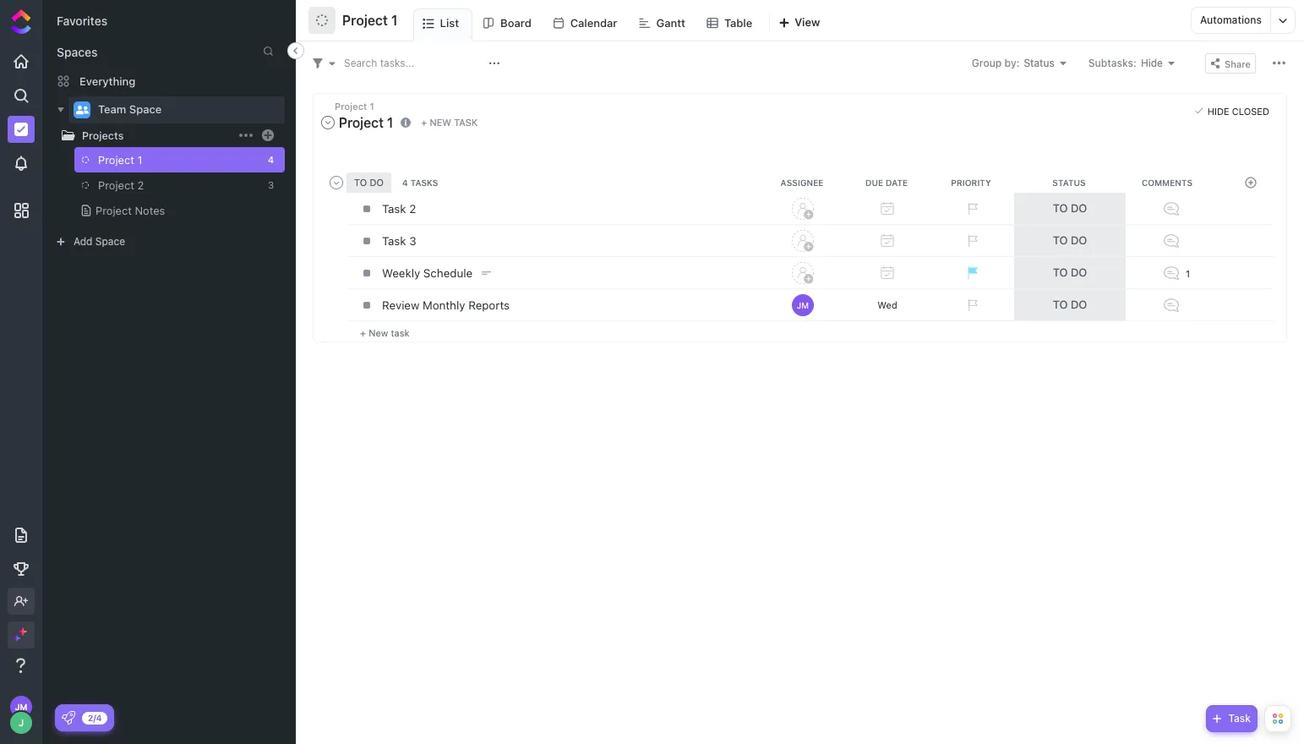 Task type: describe. For each thing, give the bounding box(es) containing it.
jm for jm j
[[15, 702, 27, 712]]

project down search
[[335, 101, 367, 112]]

0 horizontal spatial + new task
[[360, 327, 410, 338]]

project notes link
[[79, 198, 257, 223]]

table
[[725, 16, 753, 29]]

task for task
[[1229, 712, 1252, 725]]

gantt
[[657, 16, 686, 29]]

search tasks...
[[344, 56, 415, 69]]

favorites button
[[57, 14, 108, 28]]

0 vertical spatial 3
[[268, 179, 274, 190]]

subtasks: hide
[[1089, 56, 1164, 69]]

review monthly reports link
[[378, 291, 757, 319]]

list info image
[[401, 117, 411, 127]]

project inside dropdown button
[[339, 115, 384, 130]]

1 vertical spatial status
[[1053, 177, 1086, 188]]

task 3
[[382, 234, 417, 248]]

wed
[[878, 299, 898, 310]]

set priority image for review monthly reports
[[960, 292, 985, 318]]

wed button
[[846, 299, 930, 311]]

4 for 4
[[268, 154, 274, 165]]

3 do from the top
[[1071, 265, 1088, 279]]

project notes
[[96, 204, 165, 217]]

project 1 down search
[[335, 101, 374, 112]]

1 button
[[1164, 258, 1191, 288]]

group by: status
[[972, 56, 1055, 69]]

view settings element
[[1269, 52, 1291, 74]]

everything
[[79, 74, 136, 88]]

jm j
[[15, 702, 27, 728]]

space for add space
[[95, 235, 125, 248]]

1 inside 'link'
[[137, 153, 142, 167]]

1 horizontal spatial + new task
[[421, 117, 478, 128]]

project 1 inside project 1 'link'
[[98, 153, 142, 167]]

closed
[[1233, 105, 1270, 116]]

add
[[74, 235, 93, 248]]

3 to do from the top
[[1053, 265, 1088, 279]]

project 2 link
[[82, 173, 257, 198]]

board
[[501, 16, 532, 29]]

weekly
[[382, 266, 420, 280]]

task 3 link
[[378, 226, 757, 255]]

monthly
[[423, 298, 466, 312]]

project 1 link
[[63, 147, 257, 173]]

set priority element for ‎task 2
[[960, 196, 985, 221]]

share button
[[1206, 53, 1257, 73]]

jm for jm
[[797, 300, 809, 310]]

schedule
[[424, 266, 473, 280]]

hide inside button
[[1208, 105, 1230, 116]]

search
[[344, 56, 377, 69]]

set priority image for task 3
[[960, 228, 985, 253]]

add space
[[74, 235, 125, 248]]

table link
[[725, 8, 760, 41]]

everything link
[[43, 68, 295, 95]]

comments
[[1142, 177, 1193, 188]]

2 for ‎task 2
[[410, 202, 416, 215]]

0 horizontal spatial hide
[[1142, 56, 1164, 69]]

notes
[[135, 204, 165, 217]]

assignee
[[781, 177, 824, 188]]

weekly schedule
[[382, 266, 473, 280]]

onboarding checklist button image
[[62, 711, 75, 725]]

jm button
[[791, 292, 816, 318]]

team
[[98, 102, 126, 116]]

set priority image for ‎task 2
[[960, 196, 985, 221]]

sparkle svg 1 image
[[19, 627, 27, 636]]

view
[[795, 15, 821, 29]]

review monthly reports
[[382, 298, 510, 312]]

hide closed button
[[1191, 102, 1274, 119]]

comments button
[[1127, 177, 1212, 188]]

view settings image
[[1274, 57, 1286, 69]]

hide closed
[[1208, 105, 1270, 116]]

2 for project 2
[[137, 178, 144, 192]]

3 to from the top
[[1053, 265, 1068, 279]]

calendar
[[571, 16, 618, 29]]



Task type: vqa. For each thing, say whether or not it's contained in the screenshot.
the bottom 'Status'
yes



Task type: locate. For each thing, give the bounding box(es) containing it.
+
[[421, 117, 427, 128], [360, 327, 366, 338]]

1 vertical spatial 4
[[403, 177, 408, 188]]

project 1 button
[[320, 111, 398, 134]]

0 vertical spatial space
[[129, 102, 162, 116]]

1 to do button from the top
[[1015, 193, 1126, 224]]

1 horizontal spatial 4
[[403, 177, 408, 188]]

assignee button
[[762, 177, 847, 188]]

project up project 2
[[98, 153, 134, 167]]

2 to from the top
[[1053, 233, 1068, 247]]

2 to do from the top
[[1053, 233, 1088, 247]]

priority button
[[931, 177, 1016, 188]]

calendar link
[[571, 8, 625, 41]]

1 set priority element from the top
[[960, 196, 985, 221]]

list
[[440, 16, 459, 30]]

4 to do button from the top
[[1015, 289, 1126, 320]]

project 1 up project 2
[[98, 153, 142, 167]]

project 2
[[98, 178, 144, 192]]

0 horizontal spatial space
[[95, 235, 125, 248]]

0 vertical spatial status
[[1024, 56, 1055, 69]]

space for team space
[[129, 102, 162, 116]]

‎task
[[382, 202, 406, 215]]

1 horizontal spatial hide
[[1208, 105, 1230, 116]]

status
[[1024, 56, 1055, 69], [1053, 177, 1086, 188]]

project 1 up search tasks... at the left top
[[342, 13, 398, 28]]

4
[[268, 154, 274, 165], [403, 177, 408, 188]]

space inside "link"
[[129, 102, 162, 116]]

0 vertical spatial + new task
[[421, 117, 478, 128]]

project inside button
[[342, 13, 388, 28]]

3 down dropdown menu icon at the top of page
[[268, 179, 274, 190]]

hide right subtasks:
[[1142, 56, 1164, 69]]

project
[[342, 13, 388, 28], [335, 101, 367, 112], [339, 115, 384, 130], [98, 153, 134, 167], [98, 178, 134, 192], [96, 204, 132, 217]]

2 right ‎task
[[410, 202, 416, 215]]

2 to do button from the top
[[1015, 225, 1126, 256]]

+ new task right list info image
[[421, 117, 478, 128]]

+ new task down review
[[360, 327, 410, 338]]

1 vertical spatial set priority element
[[960, 228, 985, 253]]

0 vertical spatial task
[[454, 117, 478, 128]]

2
[[137, 178, 144, 192], [410, 202, 416, 215]]

space right team
[[129, 102, 162, 116]]

4 down dropdown menu icon at the top of page
[[268, 154, 274, 165]]

projects link
[[26, 126, 236, 144], [82, 129, 236, 142]]

2/4
[[88, 712, 102, 723]]

space right add in the left of the page
[[95, 235, 125, 248]]

by:
[[1005, 56, 1020, 69]]

gantt link
[[657, 8, 693, 41]]

board link
[[501, 8, 538, 41]]

4 to from the top
[[1053, 297, 1068, 311]]

to do for review monthly reports
[[1053, 297, 1088, 311]]

project up search
[[342, 13, 388, 28]]

due date button
[[847, 177, 931, 188]]

4 tasks
[[403, 177, 438, 188]]

0 vertical spatial task
[[382, 234, 406, 248]]

task down review
[[391, 327, 410, 338]]

project 1 inside project 1 button
[[342, 13, 398, 28]]

0 vertical spatial new
[[430, 117, 452, 128]]

2 set priority element from the top
[[960, 228, 985, 253]]

to do for ‎task 2
[[1053, 201, 1088, 215]]

projects link down team space
[[26, 126, 236, 144]]

1 vertical spatial task
[[391, 327, 410, 338]]

‎task 2 link
[[378, 194, 757, 223]]

project 1 left list info image
[[339, 115, 394, 130]]

hide
[[1142, 56, 1164, 69], [1208, 105, 1230, 116]]

jm
[[797, 300, 809, 310], [15, 702, 27, 712]]

2 vertical spatial set priority image
[[960, 292, 985, 318]]

3 set priority image from the top
[[960, 292, 985, 318]]

3 up weekly
[[410, 234, 417, 248]]

project up project notes
[[98, 178, 134, 192]]

+ new task
[[421, 117, 478, 128], [360, 327, 410, 338]]

1 horizontal spatial 3
[[410, 234, 417, 248]]

task
[[454, 117, 478, 128], [391, 327, 410, 338]]

to do
[[1053, 201, 1088, 215], [1053, 233, 1088, 247], [1053, 265, 1088, 279], [1053, 297, 1088, 311]]

to do button for task 3
[[1015, 225, 1126, 256]]

4 tasks button
[[400, 177, 444, 188]]

0 horizontal spatial new
[[369, 327, 388, 338]]

do for review monthly reports
[[1071, 297, 1088, 311]]

3 set priority element from the top
[[960, 292, 985, 318]]

1 horizontal spatial new
[[430, 117, 452, 128]]

to for review monthly reports
[[1053, 297, 1068, 311]]

to do button for review monthly reports
[[1015, 289, 1126, 320]]

4 to do from the top
[[1053, 297, 1088, 311]]

0 vertical spatial +
[[421, 117, 427, 128]]

j
[[18, 717, 24, 728]]

1 vertical spatial 3
[[410, 234, 417, 248]]

1 vertical spatial task
[[1229, 712, 1252, 725]]

1 vertical spatial set priority image
[[960, 228, 985, 253]]

due
[[866, 177, 884, 188]]

1 vertical spatial hide
[[1208, 105, 1230, 116]]

project 1 button
[[336, 2, 398, 39]]

task for task 3
[[382, 234, 406, 248]]

space
[[129, 102, 162, 116], [95, 235, 125, 248]]

0 horizontal spatial 2
[[137, 178, 144, 192]]

do for ‎task 2
[[1071, 201, 1088, 215]]

project down project 2
[[96, 204, 132, 217]]

1 horizontal spatial +
[[421, 117, 427, 128]]

1 horizontal spatial task
[[454, 117, 478, 128]]

view button
[[771, 8, 828, 41]]

1 do from the top
[[1071, 201, 1088, 215]]

onboarding checklist button element
[[62, 711, 75, 725]]

automations
[[1201, 14, 1263, 26]]

sparkle svg 2 image
[[14, 635, 20, 641]]

automations button
[[1192, 8, 1271, 33]]

set priority image
[[960, 196, 985, 221], [960, 228, 985, 253], [960, 292, 985, 318]]

1 horizontal spatial jm
[[797, 300, 809, 310]]

0 horizontal spatial task
[[391, 327, 410, 338]]

1 vertical spatial jm
[[15, 702, 27, 712]]

1 vertical spatial new
[[369, 327, 388, 338]]

team space link
[[98, 96, 274, 123]]

1 horizontal spatial space
[[129, 102, 162, 116]]

0 horizontal spatial 3
[[268, 179, 274, 190]]

jm inside dropdown button
[[797, 300, 809, 310]]

0 horizontal spatial task
[[382, 234, 406, 248]]

to do button
[[1015, 193, 1126, 224], [1015, 225, 1126, 256], [1015, 257, 1126, 288], [1015, 289, 1126, 320]]

group
[[972, 56, 1002, 69]]

0 vertical spatial jm
[[797, 300, 809, 310]]

to do for task 3
[[1053, 233, 1088, 247]]

to do button for ‎task 2
[[1015, 193, 1126, 224]]

review
[[382, 298, 420, 312]]

project 1 inside project 1 dropdown button
[[339, 115, 394, 130]]

team space
[[98, 102, 162, 116]]

0 vertical spatial set priority element
[[960, 196, 985, 221]]

1 vertical spatial +
[[360, 327, 366, 338]]

1 horizontal spatial task
[[1229, 712, 1252, 725]]

new
[[430, 117, 452, 128], [369, 327, 388, 338]]

due date
[[866, 177, 908, 188]]

0 horizontal spatial jm
[[15, 702, 27, 712]]

0 vertical spatial hide
[[1142, 56, 1164, 69]]

0 horizontal spatial 4
[[268, 154, 274, 165]]

0 horizontal spatial +
[[360, 327, 366, 338]]

task
[[382, 234, 406, 248], [1229, 712, 1252, 725]]

1 vertical spatial space
[[95, 235, 125, 248]]

3
[[268, 179, 274, 190], [410, 234, 417, 248]]

1 vertical spatial + new task
[[360, 327, 410, 338]]

set priority element for task 3
[[960, 228, 985, 253]]

user friends image
[[76, 105, 88, 115]]

spaces
[[57, 45, 98, 59]]

1 horizontal spatial 2
[[410, 202, 416, 215]]

0 vertical spatial 4
[[268, 154, 274, 165]]

priority
[[952, 177, 992, 188]]

4 left the "tasks"
[[403, 177, 408, 188]]

new right list info image
[[430, 117, 452, 128]]

dropdown menu image
[[264, 131, 272, 139]]

1 inside button
[[391, 13, 398, 28]]

0 vertical spatial set priority image
[[960, 196, 985, 221]]

new down review
[[369, 327, 388, 338]]

list link
[[440, 9, 466, 41]]

weekly schedule link
[[378, 259, 757, 287]]

1
[[391, 13, 398, 28], [370, 101, 374, 112], [387, 115, 394, 130], [137, 153, 142, 167], [1186, 267, 1191, 278]]

1 vertical spatial 2
[[410, 202, 416, 215]]

tasks
[[411, 177, 438, 188]]

spaces link
[[43, 45, 98, 59]]

1 to do from the top
[[1053, 201, 1088, 215]]

tasks...
[[380, 56, 415, 69]]

set priority element
[[960, 196, 985, 221], [960, 228, 985, 253], [960, 292, 985, 318]]

4 for 4 tasks
[[403, 177, 408, 188]]

2 vertical spatial set priority element
[[960, 292, 985, 318]]

2 do from the top
[[1071, 233, 1088, 247]]

4 do from the top
[[1071, 297, 1088, 311]]

hide left closed
[[1208, 105, 1230, 116]]

to for ‎task 2
[[1053, 201, 1068, 215]]

2 set priority image from the top
[[960, 228, 985, 253]]

1 set priority image from the top
[[960, 196, 985, 221]]

project inside 'link'
[[98, 153, 134, 167]]

do
[[1071, 201, 1088, 215], [1071, 233, 1088, 247], [1071, 265, 1088, 279], [1071, 297, 1088, 311]]

set priority element for review monthly reports
[[960, 292, 985, 318]]

task right list info image
[[454, 117, 478, 128]]

‎task 2
[[382, 202, 416, 215]]

1 to from the top
[[1053, 201, 1068, 215]]

favorites
[[57, 14, 108, 28]]

status button
[[1016, 177, 1127, 188]]

share
[[1225, 58, 1252, 69]]

to for task 3
[[1053, 233, 1068, 247]]

3 to do button from the top
[[1015, 257, 1126, 288]]

2 up notes
[[137, 178, 144, 192]]

Search tasks... text field
[[344, 51, 485, 75]]

projects
[[82, 129, 124, 142]]

date
[[886, 177, 908, 188]]

projects link up project 1 'link'
[[82, 129, 236, 142]]

subtasks:
[[1089, 56, 1137, 69]]

project left list info image
[[339, 115, 384, 130]]

reports
[[469, 298, 510, 312]]

do for task 3
[[1071, 233, 1088, 247]]

0 vertical spatial 2
[[137, 178, 144, 192]]

project 1
[[342, 13, 398, 28], [335, 101, 374, 112], [339, 115, 394, 130], [98, 153, 142, 167]]



